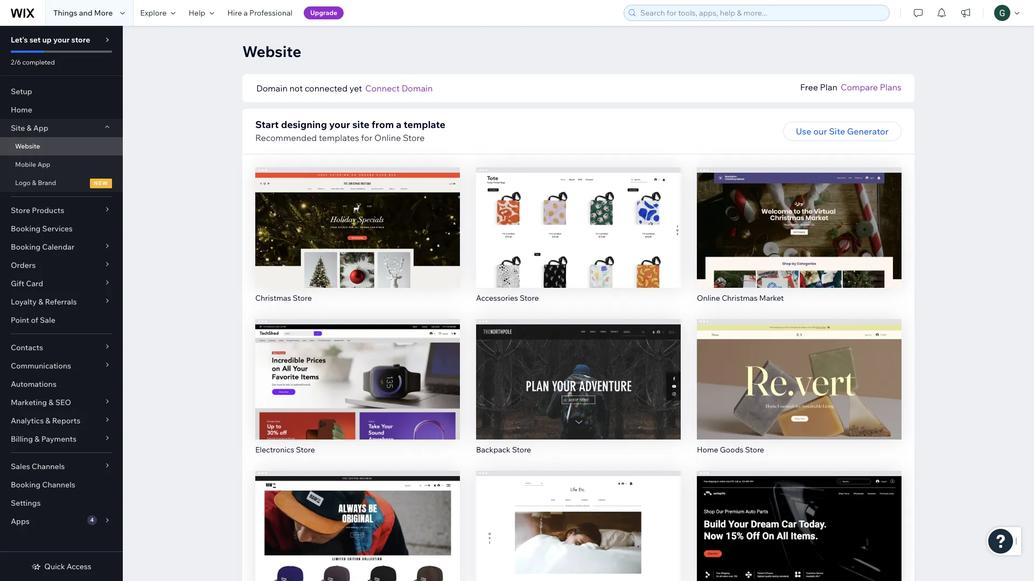 Task type: vqa. For each thing, say whether or not it's contained in the screenshot.
YOUR in Start designing your site from a template Recommended templates for Online Store
yes



Task type: describe. For each thing, give the bounding box(es) containing it.
site
[[352, 118, 369, 131]]

template
[[404, 118, 445, 131]]

a inside start designing your site from a template recommended templates for online store
[[396, 118, 401, 131]]

designing
[[281, 118, 327, 131]]

booking channels
[[11, 480, 75, 490]]

logo
[[15, 179, 31, 187]]

yet
[[349, 83, 362, 94]]

of
[[31, 316, 38, 325]]

site & app button
[[0, 119, 123, 137]]

analytics
[[11, 416, 44, 426]]

analytics & reports
[[11, 416, 80, 426]]

mobile
[[15, 160, 36, 169]]

help
[[189, 8, 205, 18]]

booking services
[[11, 224, 73, 234]]

edit button for accessories store
[[556, 209, 601, 229]]

edit for accessories store
[[570, 214, 587, 225]]

1 domain from the left
[[256, 83, 288, 94]]

store products
[[11, 206, 64, 215]]

sidebar element
[[0, 26, 123, 582]]

apps
[[11, 517, 29, 527]]

goods
[[720, 445, 743, 455]]

channels for sales channels
[[32, 462, 65, 472]]

christmas store
[[255, 293, 312, 303]]

analytics & reports button
[[0, 412, 123, 430]]

connected
[[305, 83, 348, 94]]

recommended
[[255, 132, 317, 143]]

things and more
[[53, 8, 113, 18]]

site inside button
[[829, 126, 845, 137]]

new
[[94, 180, 108, 187]]

compare plans button
[[841, 81, 902, 94]]

quick
[[44, 562, 65, 572]]

your inside sidebar "element"
[[53, 35, 70, 45]]

2/6
[[11, 58, 21, 66]]

billing
[[11, 435, 33, 444]]

home for home goods store
[[697, 445, 718, 455]]

& for marketing
[[49, 398, 54, 408]]

site & app
[[11, 123, 48, 133]]

gift card button
[[0, 275, 123, 293]]

marketing
[[11, 398, 47, 408]]

booking for booking channels
[[11, 480, 40, 490]]

channels for booking channels
[[42, 480, 75, 490]]

sales channels
[[11, 462, 65, 472]]

edit for online christmas market
[[791, 214, 807, 225]]

1 horizontal spatial website
[[242, 42, 301, 61]]

professional
[[249, 8, 292, 18]]

orders button
[[0, 256, 123, 275]]

hire
[[227, 8, 242, 18]]

for
[[361, 132, 372, 143]]

your inside start designing your site from a template recommended templates for online store
[[329, 118, 350, 131]]

booking for booking calendar
[[11, 242, 40, 252]]

from
[[372, 118, 394, 131]]

explore
[[140, 8, 167, 18]]

hire a professional link
[[221, 0, 299, 26]]

booking calendar button
[[0, 238, 123, 256]]

Search for tools, apps, help & more... field
[[637, 5, 886, 20]]

payments
[[41, 435, 76, 444]]

app inside popup button
[[33, 123, 48, 133]]

& for billing
[[35, 435, 40, 444]]

reports
[[52, 416, 80, 426]]

home goods store
[[697, 445, 764, 455]]

& for logo
[[32, 179, 36, 187]]

& for analytics
[[45, 416, 50, 426]]

quick access
[[44, 562, 91, 572]]

edit for electronics store
[[349, 365, 366, 376]]

loyalty & referrals
[[11, 297, 77, 307]]

upgrade
[[310, 9, 337, 17]]

contacts button
[[0, 339, 123, 357]]

communications
[[11, 361, 71, 371]]

edit button for electronics store
[[335, 361, 380, 381]]

2/6 completed
[[11, 58, 55, 66]]

home link
[[0, 101, 123, 119]]

marketing & seo
[[11, 398, 71, 408]]

store products button
[[0, 201, 123, 220]]

orders
[[11, 261, 36, 270]]

use
[[796, 126, 811, 137]]

brand
[[38, 179, 56, 187]]

sales channels button
[[0, 458, 123, 476]]

& for loyalty
[[38, 297, 43, 307]]

access
[[67, 562, 91, 572]]



Task type: locate. For each thing, give the bounding box(es) containing it.
point of sale link
[[0, 311, 123, 330]]

your up templates
[[329, 118, 350, 131]]

plan
[[820, 82, 837, 93]]

site inside popup button
[[11, 123, 25, 133]]

app right mobile at left top
[[37, 160, 50, 169]]

sale
[[40, 316, 55, 325]]

seo
[[55, 398, 71, 408]]

website inside sidebar "element"
[[15, 142, 40, 150]]

a right from
[[396, 118, 401, 131]]

0 horizontal spatial your
[[53, 35, 70, 45]]

1 horizontal spatial domain
[[402, 83, 433, 94]]

accessories store
[[476, 293, 539, 303]]

our
[[813, 126, 827, 137]]

& left seo
[[49, 398, 54, 408]]

0 horizontal spatial domain
[[256, 83, 288, 94]]

a right hire
[[244, 8, 248, 18]]

market
[[759, 293, 784, 303]]

point of sale
[[11, 316, 55, 325]]

1 booking from the top
[[11, 224, 40, 234]]

1 horizontal spatial home
[[697, 445, 718, 455]]

domain left not in the left top of the page
[[256, 83, 288, 94]]

& up mobile at left top
[[27, 123, 32, 133]]

setup link
[[0, 82, 123, 101]]

home for home
[[11, 105, 32, 115]]

edit button for backpack store
[[556, 361, 601, 381]]

website
[[242, 42, 301, 61], [15, 142, 40, 150]]

store inside start designing your site from a template recommended templates for online store
[[403, 132, 425, 143]]

help button
[[182, 0, 221, 26]]

0 horizontal spatial home
[[11, 105, 32, 115]]

automations link
[[0, 375, 123, 394]]

billing & payments button
[[0, 430, 123, 449]]

communications button
[[0, 357, 123, 375]]

home down setup
[[11, 105, 32, 115]]

edit button for online christmas market
[[777, 209, 822, 229]]

domain right "connect"
[[402, 83, 433, 94]]

booking up settings
[[11, 480, 40, 490]]

domain
[[256, 83, 288, 94], [402, 83, 433, 94]]

website link
[[0, 137, 123, 156]]

site
[[11, 123, 25, 133], [829, 126, 845, 137]]

0 horizontal spatial website
[[15, 142, 40, 150]]

hire a professional
[[227, 8, 292, 18]]

website down site & app
[[15, 142, 40, 150]]

channels down sales channels dropdown button
[[42, 480, 75, 490]]

marketing & seo button
[[0, 394, 123, 412]]

& inside "marketing & seo" dropdown button
[[49, 398, 54, 408]]

0 vertical spatial online
[[374, 132, 401, 143]]

your
[[53, 35, 70, 45], [329, 118, 350, 131]]

1 vertical spatial your
[[329, 118, 350, 131]]

start designing your site from a template recommended templates for online store
[[255, 118, 445, 143]]

2 vertical spatial booking
[[11, 480, 40, 490]]

booking down store products
[[11, 224, 40, 234]]

templates
[[319, 132, 359, 143]]

edit
[[349, 214, 366, 225], [570, 214, 587, 225], [791, 214, 807, 225], [349, 365, 366, 376], [570, 365, 587, 376], [791, 365, 807, 376], [349, 517, 366, 528], [570, 517, 587, 528], [791, 517, 807, 528]]

site down setup
[[11, 123, 25, 133]]

home left goods
[[697, 445, 718, 455]]

calendar
[[42, 242, 74, 252]]

not
[[289, 83, 303, 94]]

channels inside dropdown button
[[32, 462, 65, 472]]

electronics store
[[255, 445, 315, 455]]

things
[[53, 8, 77, 18]]

0 vertical spatial channels
[[32, 462, 65, 472]]

site right the our
[[829, 126, 845, 137]]

free
[[800, 82, 818, 93]]

0 horizontal spatial a
[[244, 8, 248, 18]]

christmas
[[255, 293, 291, 303], [722, 293, 758, 303]]

1 vertical spatial a
[[396, 118, 401, 131]]

2 christmas from the left
[[722, 293, 758, 303]]

gift
[[11, 279, 24, 289]]

plans
[[880, 82, 902, 93]]

online inside start designing your site from a template recommended templates for online store
[[374, 132, 401, 143]]

a
[[244, 8, 248, 18], [396, 118, 401, 131]]

& right logo
[[32, 179, 36, 187]]

upgrade button
[[304, 6, 344, 19]]

0 vertical spatial website
[[242, 42, 301, 61]]

store inside popup button
[[11, 206, 30, 215]]

1 horizontal spatial christmas
[[722, 293, 758, 303]]

booking up orders at top left
[[11, 242, 40, 252]]

use our site generator
[[796, 126, 889, 137]]

1 horizontal spatial site
[[829, 126, 845, 137]]

& inside analytics & reports dropdown button
[[45, 416, 50, 426]]

1 christmas from the left
[[255, 293, 291, 303]]

& right loyalty
[[38, 297, 43, 307]]

0 horizontal spatial site
[[11, 123, 25, 133]]

1 vertical spatial home
[[697, 445, 718, 455]]

start
[[255, 118, 279, 131]]

logo & brand
[[15, 179, 56, 187]]

booking inside dropdown button
[[11, 242, 40, 252]]

edit button for christmas store
[[335, 209, 380, 229]]

sales
[[11, 462, 30, 472]]

1 vertical spatial booking
[[11, 242, 40, 252]]

loyalty & referrals button
[[0, 293, 123, 311]]

0 horizontal spatial online
[[374, 132, 401, 143]]

billing & payments
[[11, 435, 76, 444]]

1 vertical spatial app
[[37, 160, 50, 169]]

backpack
[[476, 445, 510, 455]]

2 booking from the top
[[11, 242, 40, 252]]

& left reports
[[45, 416, 50, 426]]

edit for christmas store
[[349, 214, 366, 225]]

1 horizontal spatial a
[[396, 118, 401, 131]]

your right the up
[[53, 35, 70, 45]]

booking services link
[[0, 220, 123, 238]]

0 vertical spatial your
[[53, 35, 70, 45]]

0 vertical spatial booking
[[11, 224, 40, 234]]

card
[[26, 279, 43, 289]]

set
[[29, 35, 41, 45]]

point
[[11, 316, 29, 325]]

0 vertical spatial a
[[244, 8, 248, 18]]

quick access button
[[31, 562, 91, 572]]

let's
[[11, 35, 28, 45]]

settings
[[11, 499, 41, 508]]

loyalty
[[11, 297, 37, 307]]

home inside sidebar "element"
[[11, 105, 32, 115]]

edit for backpack store
[[570, 365, 587, 376]]

2 domain from the left
[[402, 83, 433, 94]]

& for site
[[27, 123, 32, 133]]

more
[[94, 8, 113, 18]]

up
[[42, 35, 52, 45]]

products
[[32, 206, 64, 215]]

1 vertical spatial online
[[697, 293, 720, 303]]

4
[[90, 517, 94, 524]]

app up website link
[[33, 123, 48, 133]]

3 booking from the top
[[11, 480, 40, 490]]

view button
[[335, 232, 381, 251], [776, 232, 822, 251], [335, 384, 381, 403], [555, 384, 601, 403], [776, 384, 822, 403], [335, 536, 381, 555], [555, 536, 601, 555], [776, 536, 822, 555]]

edit for home goods store
[[791, 365, 807, 376]]

connect domain button
[[365, 82, 433, 95]]

1 vertical spatial website
[[15, 142, 40, 150]]

1 vertical spatial channels
[[42, 480, 75, 490]]

accessories
[[476, 293, 518, 303]]

use our site generator button
[[783, 122, 902, 141]]

booking calendar
[[11, 242, 74, 252]]

setup
[[11, 87, 32, 96]]

settings link
[[0, 494, 123, 513]]

0 vertical spatial home
[[11, 105, 32, 115]]

edit button for home goods store
[[777, 361, 822, 381]]

channels up booking channels
[[32, 462, 65, 472]]

booking for booking services
[[11, 224, 40, 234]]

0 horizontal spatial christmas
[[255, 293, 291, 303]]

online
[[374, 132, 401, 143], [697, 293, 720, 303]]

store
[[71, 35, 90, 45]]

free plan compare plans
[[800, 82, 902, 93]]

compare
[[841, 82, 878, 93]]

& inside billing & payments dropdown button
[[35, 435, 40, 444]]

& right billing
[[35, 435, 40, 444]]

1 horizontal spatial online
[[697, 293, 720, 303]]

app
[[33, 123, 48, 133], [37, 160, 50, 169]]

a inside hire a professional "link"
[[244, 8, 248, 18]]

home
[[11, 105, 32, 115], [697, 445, 718, 455]]

online christmas market
[[697, 293, 784, 303]]

services
[[42, 224, 73, 234]]

0 vertical spatial app
[[33, 123, 48, 133]]

connect
[[365, 83, 400, 94]]

& inside loyalty & referrals popup button
[[38, 297, 43, 307]]

completed
[[22, 58, 55, 66]]

electronics
[[255, 445, 294, 455]]

mobile app link
[[0, 156, 123, 174]]

1 horizontal spatial your
[[329, 118, 350, 131]]

& inside site & app popup button
[[27, 123, 32, 133]]

booking channels link
[[0, 476, 123, 494]]

website down professional
[[242, 42, 301, 61]]

mobile app
[[15, 160, 50, 169]]



